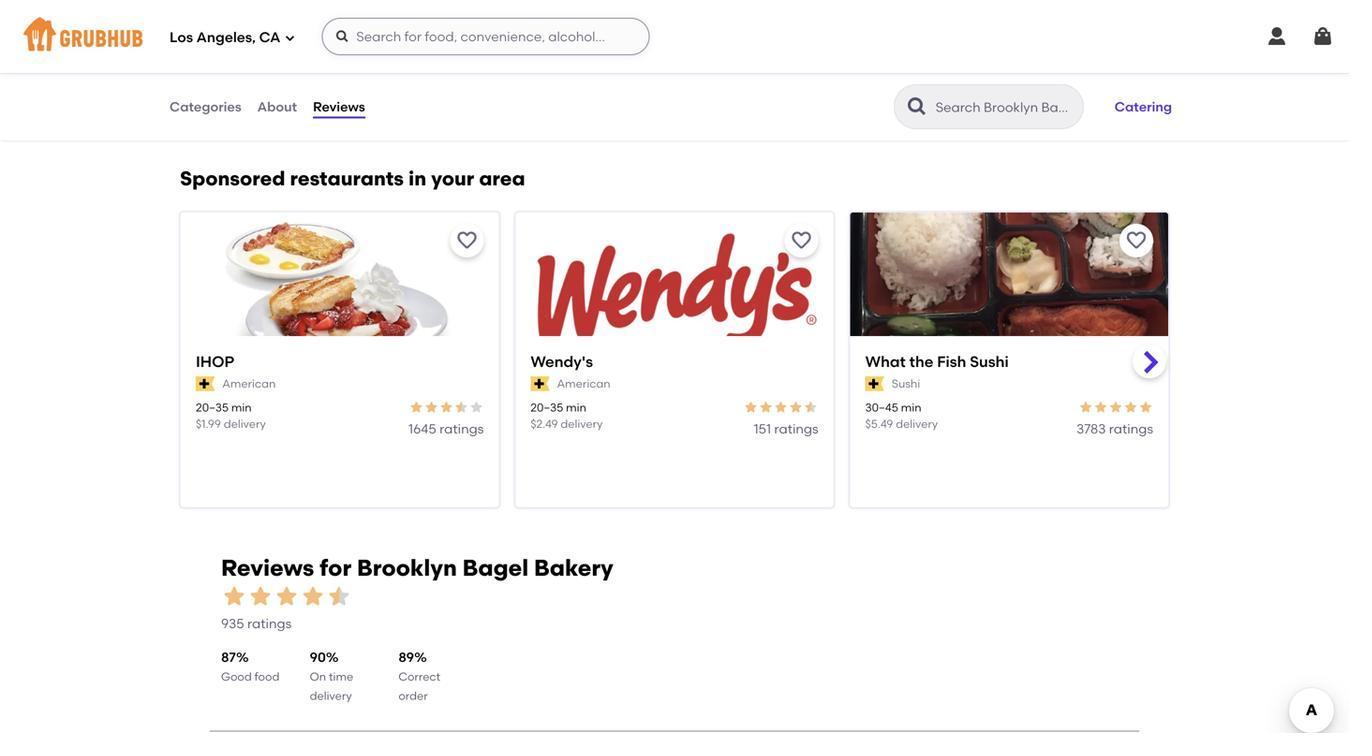 Task type: locate. For each thing, give the bounding box(es) containing it.
0 horizontal spatial american
[[222, 377, 276, 391]]

ratings
[[440, 421, 484, 437], [775, 421, 819, 437], [1110, 421, 1154, 437], [247, 616, 292, 632]]

what the fish sushi
[[866, 353, 1009, 371]]

2 20–35 from the left
[[531, 401, 564, 415]]

delivery right $2.49
[[561, 417, 603, 431]]

about
[[257, 99, 297, 115]]

90
[[310, 650, 326, 666]]

3 save this restaurant button from the left
[[1120, 224, 1154, 258]]

bagel
[[463, 555, 529, 582]]

30–45
[[866, 401, 899, 415]]

0 vertical spatial reviews
[[313, 99, 365, 115]]

2 min from the left
[[566, 401, 587, 415]]

2 subscription pass image from the left
[[866, 377, 885, 392]]

min down wendy's
[[566, 401, 587, 415]]

delivery inside 20–35 min $1.99 delivery
[[224, 417, 266, 431]]

20–35 inside 20–35 min $1.99 delivery
[[196, 401, 229, 415]]

save this restaurant image
[[791, 230, 813, 252], [1126, 230, 1148, 252]]

0 horizontal spatial save this restaurant button
[[450, 224, 484, 258]]

89
[[399, 650, 414, 666]]

1 american from the left
[[222, 377, 276, 391]]

reviews button
[[312, 73, 366, 141]]

0 horizontal spatial 20–35
[[196, 401, 229, 415]]

reviews for brooklyn bagel bakery
[[221, 555, 614, 582]]

sponsored restaurants in your area
[[180, 167, 525, 191]]

min right 30–45
[[902, 401, 922, 415]]

reviews
[[313, 99, 365, 115], [221, 555, 314, 582]]

ratings right 3783
[[1110, 421, 1154, 437]]

1 horizontal spatial save this restaurant image
[[1126, 230, 1148, 252]]

0 horizontal spatial min
[[231, 401, 252, 415]]

20–35 inside 20–35 min $2.49 delivery
[[531, 401, 564, 415]]

1 horizontal spatial american
[[557, 377, 611, 391]]

ratings right 151
[[775, 421, 819, 437]]

0 horizontal spatial save this restaurant image
[[791, 230, 813, 252]]

1 horizontal spatial min
[[566, 401, 587, 415]]

1 horizontal spatial save this restaurant button
[[785, 224, 819, 258]]

svg image
[[1266, 25, 1289, 48], [1312, 25, 1335, 48], [284, 32, 296, 44]]

delivery down the time
[[310, 690, 352, 703]]

1 subscription pass image from the left
[[196, 377, 215, 392]]

delivery inside 20–35 min $2.49 delivery
[[561, 417, 603, 431]]

time
[[329, 671, 354, 684]]

3 min from the left
[[902, 401, 922, 415]]

reviews right about
[[313, 99, 365, 115]]

subscription pass image
[[531, 377, 550, 392]]

20–35 min $1.99 delivery
[[196, 401, 266, 431]]

delivery inside 30–45 min $5.49 delivery
[[896, 417, 938, 431]]

save this restaurant image for what the fish sushi
[[1126, 230, 1148, 252]]

min for what the fish sushi
[[902, 401, 922, 415]]

1 horizontal spatial svg image
[[1266, 25, 1289, 48]]

reviews for reviews for brooklyn bagel bakery
[[221, 555, 314, 582]]

delivery for what the fish sushi
[[896, 417, 938, 431]]

ratings for ihop
[[440, 421, 484, 437]]

20–35 up $1.99
[[196, 401, 229, 415]]

1 save this restaurant button from the left
[[450, 224, 484, 258]]

ihop
[[196, 353, 234, 371]]

delivery
[[224, 417, 266, 431], [561, 417, 603, 431], [896, 417, 938, 431], [310, 690, 352, 703]]

sushi
[[970, 353, 1009, 371], [892, 377, 921, 391]]

your
[[431, 167, 475, 191]]

wendy's logo image
[[516, 213, 834, 370]]

1 horizontal spatial 20–35
[[531, 401, 564, 415]]

bakery
[[534, 555, 614, 582]]

1 20–35 from the left
[[196, 401, 229, 415]]

delivery right $5.49
[[896, 417, 938, 431]]

2 american from the left
[[557, 377, 611, 391]]

0 horizontal spatial sushi
[[892, 377, 921, 391]]

87 good food
[[221, 650, 280, 684]]

89 correct order
[[399, 650, 441, 703]]

delivery right $1.99
[[224, 417, 266, 431]]

1 min from the left
[[231, 401, 252, 415]]

delivery inside "90 on time delivery"
[[310, 690, 352, 703]]

subscription pass image down ihop at the left
[[196, 377, 215, 392]]

subscription pass image
[[196, 377, 215, 392], [866, 377, 885, 392]]

2 save this restaurant image from the left
[[1126, 230, 1148, 252]]

subscription pass image for what the fish sushi
[[866, 377, 885, 392]]

save this restaurant image
[[456, 230, 478, 252]]

1 vertical spatial sushi
[[892, 377, 921, 391]]

save this restaurant image for wendy's
[[791, 230, 813, 252]]

2 horizontal spatial min
[[902, 401, 922, 415]]

star icon image
[[409, 400, 424, 415], [424, 400, 439, 415], [439, 400, 454, 415], [454, 400, 469, 415], [454, 400, 469, 415], [469, 400, 484, 415], [744, 400, 759, 415], [759, 400, 774, 415], [774, 400, 789, 415], [789, 400, 804, 415], [804, 400, 819, 415], [804, 400, 819, 415], [1079, 400, 1094, 415], [1094, 400, 1109, 415], [1109, 400, 1124, 415], [1124, 400, 1139, 415], [1139, 400, 1154, 415], [221, 584, 247, 610], [247, 584, 274, 610], [274, 584, 300, 610], [300, 584, 326, 610], [326, 584, 352, 610], [326, 584, 352, 610]]

2 save this restaurant button from the left
[[785, 224, 819, 258]]

min inside 20–35 min $2.49 delivery
[[566, 401, 587, 415]]

american up 20–35 min $1.99 delivery
[[222, 377, 276, 391]]

on
[[310, 671, 326, 684]]

reviews inside button
[[313, 99, 365, 115]]

2 horizontal spatial svg image
[[1312, 25, 1335, 48]]

brooklyn
[[357, 555, 457, 582]]

1 save this restaurant image from the left
[[791, 230, 813, 252]]

ca
[[259, 29, 281, 46]]

subscription pass image for ihop
[[196, 377, 215, 392]]

min inside 20–35 min $1.99 delivery
[[231, 401, 252, 415]]

0 horizontal spatial svg image
[[284, 32, 296, 44]]

min
[[231, 401, 252, 415], [566, 401, 587, 415], [902, 401, 922, 415]]

fish
[[938, 353, 967, 371]]

151 ratings
[[754, 421, 819, 437]]

categories button
[[169, 73, 242, 141]]

ratings right 1645
[[440, 421, 484, 437]]

american
[[222, 377, 276, 391], [557, 377, 611, 391]]

Search Brooklyn Bagel Bakery search field
[[934, 98, 1078, 116]]

american down wendy's
[[557, 377, 611, 391]]

save this restaurant button
[[450, 224, 484, 258], [785, 224, 819, 258], [1120, 224, 1154, 258]]

20–35 for wendy's
[[531, 401, 564, 415]]

sponsored
[[180, 167, 285, 191]]

20–35 for ihop
[[196, 401, 229, 415]]

151
[[754, 421, 771, 437]]

sushi right fish
[[970, 353, 1009, 371]]

1 vertical spatial reviews
[[221, 555, 314, 582]]

0 horizontal spatial subscription pass image
[[196, 377, 215, 392]]

min down ihop at the left
[[231, 401, 252, 415]]

in
[[409, 167, 427, 191]]

90 on time delivery
[[310, 650, 354, 703]]

1 horizontal spatial sushi
[[970, 353, 1009, 371]]

935 ratings
[[221, 616, 292, 632]]

1 horizontal spatial subscription pass image
[[866, 377, 885, 392]]

2 horizontal spatial save this restaurant button
[[1120, 224, 1154, 258]]

87
[[221, 650, 236, 666]]

ihop logo image
[[181, 213, 499, 370]]

20–35 up $2.49
[[531, 401, 564, 415]]

reviews up 935 ratings
[[221, 555, 314, 582]]

sushi down the the
[[892, 377, 921, 391]]

subscription pass image up 30–45
[[866, 377, 885, 392]]

$2.49
[[531, 417, 558, 431]]

min inside 30–45 min $5.49 delivery
[[902, 401, 922, 415]]

20–35
[[196, 401, 229, 415], [531, 401, 564, 415]]



Task type: vqa. For each thing, say whether or not it's contained in the screenshot.
AND
no



Task type: describe. For each thing, give the bounding box(es) containing it.
angeles,
[[197, 29, 256, 46]]

delivery for ihop
[[224, 417, 266, 431]]

the
[[910, 353, 934, 371]]

reviews for reviews
[[313, 99, 365, 115]]

main navigation navigation
[[0, 0, 1350, 73]]

3783
[[1077, 421, 1106, 437]]

american for ihop
[[222, 377, 276, 391]]

ratings right 935 on the left of the page
[[247, 616, 292, 632]]

wendy's link
[[531, 351, 819, 373]]

svg image
[[335, 29, 350, 44]]

what the fish sushi link
[[866, 351, 1154, 373]]

935
[[221, 616, 244, 632]]

wendy's
[[531, 353, 593, 371]]

about button
[[257, 73, 298, 141]]

catering button
[[1107, 86, 1181, 127]]

catering
[[1115, 99, 1173, 115]]

restaurants
[[290, 167, 404, 191]]

delivery for wendy's
[[561, 417, 603, 431]]

los angeles, ca
[[170, 29, 281, 46]]

min for ihop
[[231, 401, 252, 415]]

min for wendy's
[[566, 401, 587, 415]]

ratings for what the fish sushi
[[1110, 421, 1154, 437]]

what
[[866, 353, 906, 371]]

for
[[320, 555, 352, 582]]

save this restaurant button for what the fish sushi
[[1120, 224, 1154, 258]]

1645
[[409, 421, 437, 437]]

ratings for wendy's
[[775, 421, 819, 437]]

what the fish sushi logo image
[[851, 213, 1169, 370]]

american for wendy's
[[557, 377, 611, 391]]

30–45 min $5.49 delivery
[[866, 401, 938, 431]]

los
[[170, 29, 193, 46]]

$5.49
[[866, 417, 894, 431]]

categories
[[170, 99, 242, 115]]

0 vertical spatial sushi
[[970, 353, 1009, 371]]

20–35 min $2.49 delivery
[[531, 401, 603, 431]]

save this restaurant button for wendy's
[[785, 224, 819, 258]]

ihop link
[[196, 351, 484, 373]]

area
[[479, 167, 525, 191]]

order
[[399, 690, 428, 703]]

good
[[221, 671, 252, 684]]

1645 ratings
[[409, 421, 484, 437]]

food
[[255, 671, 280, 684]]

3783 ratings
[[1077, 421, 1154, 437]]

search icon image
[[906, 96, 929, 118]]

save this restaurant button for ihop
[[450, 224, 484, 258]]

Search for food, convenience, alcohol... search field
[[322, 18, 650, 55]]

$1.99
[[196, 417, 221, 431]]

correct
[[399, 671, 441, 684]]



